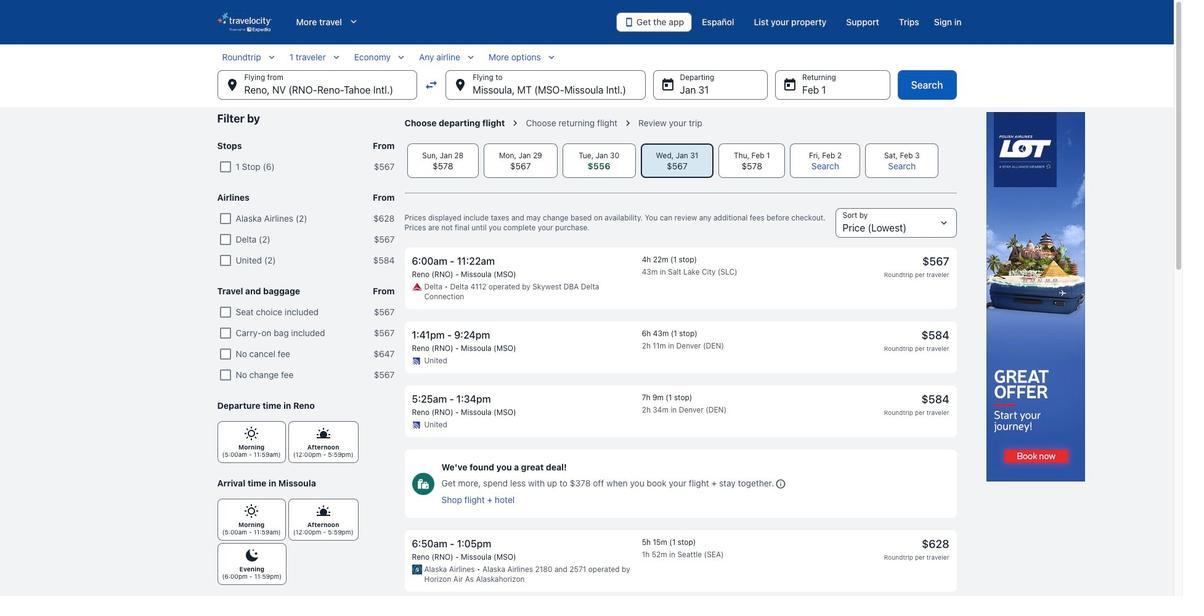 Task type: describe. For each thing, give the bounding box(es) containing it.
info_outline image
[[776, 480, 785, 489]]

2 small image from the left
[[465, 52, 476, 63]]

info_outline image
[[775, 479, 786, 490]]

3 small image from the left
[[546, 52, 557, 63]]

3 xsmall image from the top
[[245, 549, 259, 563]]

step 1 of 3. choose departing flight. current page, choose departing flight element
[[405, 118, 526, 129]]

2 xsmall image from the top
[[316, 504, 331, 519]]

1 small image from the left
[[266, 52, 277, 63]]

xsmall image for 1st xsmall image
[[244, 426, 259, 441]]

2 small image from the left
[[396, 52, 407, 63]]

medium image
[[347, 16, 359, 28]]



Task type: vqa. For each thing, say whether or not it's contained in the screenshot.
Devil\'S Lake State Recreation Area Which Includes A Small Town Or Village And General Coastal Views image
no



Task type: locate. For each thing, give the bounding box(es) containing it.
step 2 of 3. choose returning flight, choose returning flight element
[[526, 118, 639, 129]]

0 horizontal spatial small image
[[331, 52, 342, 63]]

xsmall image
[[244, 426, 259, 441], [244, 504, 259, 519], [245, 549, 259, 563]]

0 vertical spatial xsmall image
[[244, 426, 259, 441]]

list
[[405, 248, 957, 597]]

1 vertical spatial xsmall image
[[316, 504, 331, 519]]

2 download the app button image from the left
[[626, 18, 632, 27]]

2 horizontal spatial small image
[[546, 52, 557, 63]]

1 xsmall image from the top
[[316, 426, 331, 441]]

xsmall image for 1st xsmall image from the bottom
[[244, 504, 259, 519]]

2 vertical spatial xsmall image
[[245, 549, 259, 563]]

download the app button image
[[624, 17, 634, 27], [626, 18, 632, 27]]

tab list
[[405, 144, 957, 178]]

1 xsmall image from the top
[[244, 426, 259, 441]]

small image
[[331, 52, 342, 63], [465, 52, 476, 63], [546, 52, 557, 63]]

0 vertical spatial xsmall image
[[316, 426, 331, 441]]

1 download the app button image from the left
[[624, 17, 634, 27]]

2 xsmall image from the top
[[244, 504, 259, 519]]

1 horizontal spatial small image
[[396, 52, 407, 63]]

travelocity logo image
[[217, 12, 271, 32]]

small image
[[266, 52, 277, 63], [396, 52, 407, 63]]

1 horizontal spatial small image
[[465, 52, 476, 63]]

1 vertical spatial xsmall image
[[244, 504, 259, 519]]

1 small image from the left
[[331, 52, 342, 63]]

xsmall image
[[316, 426, 331, 441], [316, 504, 331, 519]]

None search field
[[217, 52, 957, 100]]

swap origin and destination image
[[424, 78, 439, 92]]

0 horizontal spatial small image
[[266, 52, 277, 63]]



